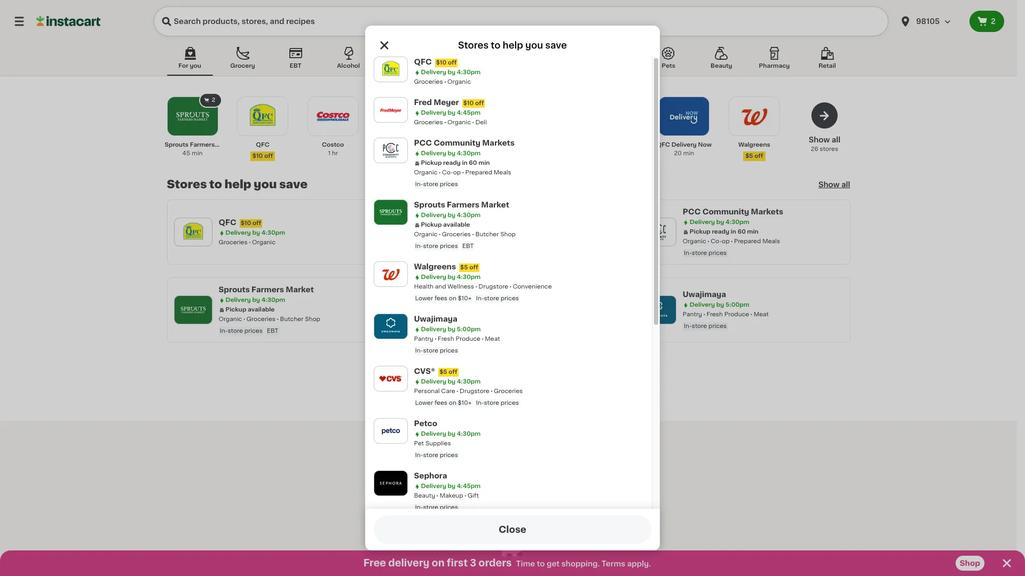 Task type: vqa. For each thing, say whether or not it's contained in the screenshot.
Notification settings link at the top left
no



Task type: locate. For each thing, give the bounding box(es) containing it.
1 horizontal spatial markets
[[751, 208, 784, 216]]

2 horizontal spatial you
[[526, 41, 544, 50]]

organic
[[448, 79, 471, 85], [448, 120, 471, 126], [415, 170, 438, 176], [415, 232, 438, 238], [683, 239, 707, 245], [252, 240, 276, 246], [219, 317, 242, 323]]

convenience
[[513, 284, 552, 290]]

in-store prices ebt
[[416, 244, 474, 249], [220, 329, 279, 334]]

stores down there's
[[464, 489, 488, 496]]

on inside stores to help you save "tab panel"
[[486, 324, 493, 330]]

qfc $10 off
[[415, 58, 457, 66], [253, 142, 273, 159], [219, 219, 261, 227]]

0 vertical spatial qfc $10 off
[[415, 58, 457, 66]]

and right the "walgreens logo"
[[436, 284, 447, 290]]

walgreens right 'now'
[[739, 142, 771, 148]]

0 horizontal spatial ebt
[[267, 329, 279, 334]]

and inside stores to help you save "tab panel"
[[472, 312, 483, 318]]

show down show all 26 stores
[[819, 181, 840, 189]]

in-store prices
[[416, 182, 459, 188], [684, 251, 727, 256], [684, 324, 727, 330], [416, 348, 459, 354], [416, 453, 459, 459], [416, 505, 459, 511]]

beauty down sephora
[[415, 494, 436, 499]]

cvs® $5 off
[[415, 368, 458, 376]]

0 horizontal spatial pickup ready in 60 min
[[421, 160, 490, 166]]

delivery by 4:45pm down fred meyer
[[458, 230, 518, 236]]

pickup available inside stores to help you save "tab panel"
[[226, 307, 275, 313]]

1 vertical spatial in-store prices ebt
[[220, 329, 279, 334]]

0 vertical spatial meat
[[754, 312, 769, 318]]

0 horizontal spatial 60
[[469, 160, 478, 166]]

terms
[[602, 561, 626, 568]]

4:45pm for sephora
[[457, 484, 481, 490]]

sprouts farmers market 45 min
[[165, 142, 238, 157]]

and inside stores to help you save dialog
[[436, 284, 447, 290]]

ready
[[444, 160, 461, 166], [712, 229, 730, 235]]

drugstore right care
[[460, 389, 490, 395]]

0 vertical spatial pcc
[[415, 139, 432, 147]]

shop inside stores to help you save dialog
[[501, 232, 516, 238]]

0 vertical spatial stores
[[459, 41, 489, 50]]

delivery by 4:45pm
[[421, 110, 481, 116], [458, 230, 518, 236], [421, 484, 481, 490]]

2 vertical spatial fees
[[435, 401, 448, 407]]

stores inside button
[[512, 518, 537, 525]]

walgreens $5 off down the health and wellness drugstore convenience
[[451, 291, 515, 299]]

fees down the health and wellness drugstore convenience
[[435, 296, 448, 302]]

health for health and wellness
[[451, 312, 470, 318]]

1 vertical spatial prepared
[[734, 239, 761, 245]]

0 vertical spatial 5:00pm
[[726, 302, 750, 308]]

1 horizontal spatial delivery by 5:00pm
[[690, 302, 750, 308]]

wellness up health and wellness
[[448, 284, 475, 290]]

lower fees on $10+ in-store prices for walgreens
[[416, 296, 520, 302]]

beauty for beauty
[[711, 63, 733, 69]]

0 vertical spatial stores to help you save
[[459, 41, 568, 50]]

and for health and wellness drugstore convenience
[[436, 284, 447, 290]]

5:00pm inside stores to help you save dialog
[[457, 327, 481, 333]]

1 vertical spatial 2
[[212, 97, 216, 103]]

2 vertical spatial farmers
[[252, 286, 284, 294]]

0 vertical spatial help
[[503, 41, 524, 50]]

pickup available inside stores to help you save dialog
[[421, 222, 471, 228]]

delivery by 5:00pm inside stores to help you save dialog
[[421, 327, 481, 333]]

1 vertical spatial $10+
[[495, 324, 509, 330]]

stores down 45
[[167, 179, 207, 190]]

2 vertical spatial stores
[[512, 518, 537, 525]]

1 vertical spatial uwajimaya
[[415, 316, 458, 323]]

delivery by 4:45pm up makeup
[[421, 484, 481, 490]]

1 horizontal spatial pcc community markets
[[683, 208, 784, 216]]

1 horizontal spatial you
[[254, 179, 277, 190]]

all for show all
[[842, 181, 851, 189]]

explore
[[534, 473, 581, 484]]

0 vertical spatial 2
[[992, 18, 996, 25]]

2 vertical spatial walgreens $5 off
[[451, 291, 515, 299]]

in inside stores to help you save dialog
[[463, 160, 468, 166]]

to up 'counting)'
[[519, 473, 532, 484]]

1 vertical spatial pickup ready in 60 min
[[690, 229, 759, 235]]

lower fees on $10+ in-store prices down the health and wellness drugstore convenience
[[416, 296, 520, 302]]

delivery by 4:45pm up 'groceries organic deli'
[[421, 110, 481, 116]]

show up show all
[[809, 136, 830, 144]]

you
[[526, 41, 544, 50], [190, 63, 201, 69], [254, 179, 277, 190]]

delivery inside qfc delivery now 20 min
[[672, 142, 697, 148]]

and up "lower fees on $10+"
[[472, 312, 483, 318]]

markets
[[483, 139, 515, 147], [751, 208, 784, 216]]

to
[[491, 41, 501, 50], [209, 179, 222, 190], [519, 473, 532, 484], [537, 561, 545, 568]]

view all stores link
[[464, 511, 553, 532]]

butcher
[[476, 232, 499, 238], [280, 317, 304, 323]]

beauty inside button
[[711, 63, 733, 69]]

0 vertical spatial produce
[[725, 312, 750, 318]]

to right the wholesale button
[[491, 41, 501, 50]]

0 vertical spatial $10+
[[458, 296, 472, 302]]

fred meyer $10 off down deli in the left of the page
[[456, 142, 491, 159]]

care
[[442, 389, 456, 395]]

0 horizontal spatial organic co-op prepared meals
[[415, 170, 512, 176]]

2 lower fees on $10+ in-store prices from the top
[[416, 401, 520, 407]]

co- inside stores to help you save "tab panel"
[[711, 239, 722, 245]]

uwajimaya logo image
[[379, 315, 403, 339]]

2 horizontal spatial all
[[842, 181, 851, 189]]

1 horizontal spatial organic groceries butcher shop
[[415, 232, 516, 238]]

lower fees on $10+ in-store prices down personal care drugstore groceries
[[416, 401, 520, 407]]

sephora logo image
[[379, 472, 403, 496]]

walgreens
[[739, 142, 771, 148], [415, 263, 457, 271], [451, 291, 493, 299]]

walgreens $5 off inside stores to help you save dialog
[[415, 263, 479, 271]]

1 vertical spatial ready
[[712, 229, 730, 235]]

0 vertical spatial pcc community markets
[[415, 139, 515, 147]]

meat
[[754, 312, 769, 318], [486, 337, 501, 342]]

5:00pm inside stores to help you save "tab panel"
[[726, 302, 750, 308]]

butcher inside stores to help you save "tab panel"
[[280, 317, 304, 323]]

on left first
[[432, 559, 445, 569]]

2
[[992, 18, 996, 25], [212, 97, 216, 103]]

delivery by 4:45pm inside stores to help you save "tab panel"
[[458, 230, 518, 236]]

lower fees on $10+ in-store prices
[[416, 296, 520, 302], [416, 401, 520, 407]]

all inside view all stores button
[[501, 518, 510, 525]]

0 horizontal spatial uwajimaya
[[415, 316, 458, 323]]

market
[[216, 142, 238, 148], [416, 142, 437, 148], [482, 201, 510, 209], [286, 286, 314, 294]]

1 horizontal spatial beauty
[[711, 63, 733, 69]]

ready inside stores to help you save dialog
[[444, 160, 461, 166]]

1 vertical spatial show
[[819, 181, 840, 189]]

1 horizontal spatial community
[[703, 208, 750, 216]]

sprouts
[[165, 142, 189, 148], [415, 201, 446, 209], [219, 286, 250, 294]]

1 horizontal spatial ready
[[712, 229, 730, 235]]

op
[[454, 170, 461, 176], [722, 239, 730, 245]]

pickup ready in 60 min inside stores to help you save "tab panel"
[[690, 229, 759, 235]]

help inside dialog
[[503, 41, 524, 50]]

stores inside "tab panel"
[[167, 179, 207, 190]]

shop inside there's more to explore shop 26 stores (and counting) in seattle.
[[431, 489, 451, 496]]

0 vertical spatial markets
[[483, 139, 515, 147]]

1 horizontal spatial organic co-op prepared meals
[[683, 239, 781, 245]]

you inside stores to help you save dialog
[[526, 41, 544, 50]]

fred meyer $10 off up 'groceries organic deli'
[[415, 99, 484, 106]]

organic groceries butcher shop
[[415, 232, 516, 238], [219, 317, 320, 323]]

to down sprouts farmers market 45 min
[[209, 179, 222, 190]]

$10+ down the health and wellness drugstore convenience
[[458, 296, 472, 302]]

stores up close
[[512, 518, 537, 525]]

available
[[444, 222, 471, 228], [248, 307, 275, 313]]

1 vertical spatial stores
[[167, 179, 207, 190]]

meyer
[[434, 99, 459, 106], [472, 142, 491, 148], [471, 219, 496, 227]]

0 horizontal spatial groceries organic
[[219, 240, 276, 246]]

pickup available
[[421, 222, 471, 228], [226, 307, 275, 313]]

walgreens down the health and wellness drugstore convenience
[[451, 291, 493, 299]]

fresh inside stores to help you save "tab panel"
[[707, 312, 723, 318]]

60
[[469, 160, 478, 166], [738, 229, 746, 235]]

0 horizontal spatial you
[[190, 63, 201, 69]]

grocery button
[[220, 45, 266, 76]]

wellness inside stores to help you save dialog
[[448, 284, 475, 290]]

1 horizontal spatial meals
[[763, 239, 781, 245]]

pcc community markets
[[415, 139, 515, 147], [683, 208, 784, 216]]

to left get
[[537, 561, 545, 568]]

beauty right pets
[[711, 63, 733, 69]]

in-store prices ebt inside stores to help you save dialog
[[416, 244, 474, 249]]

0 vertical spatial prepared
[[466, 170, 493, 176]]

fred
[[415, 99, 432, 106], [456, 142, 470, 148], [451, 219, 469, 227]]

0 horizontal spatial fresh
[[438, 337, 455, 342]]

show
[[809, 136, 830, 144], [819, 181, 840, 189]]

deli
[[476, 120, 487, 126]]

0 horizontal spatial co-
[[443, 170, 454, 176]]

0 vertical spatial pickup ready in 60 min
[[421, 160, 490, 166]]

off inside cvs® $5 off
[[449, 370, 458, 376]]

health inside stores to help you save "tab panel"
[[451, 312, 470, 318]]

organic groceries butcher shop inside stores to help you save dialog
[[415, 232, 516, 238]]

1 vertical spatial 26
[[452, 489, 462, 496]]

0 vertical spatial community
[[434, 139, 481, 147]]

0 vertical spatial lower
[[416, 296, 434, 302]]

1 vertical spatial walgreens
[[415, 263, 457, 271]]

to inside dialog
[[491, 41, 501, 50]]

on down health and wellness
[[486, 324, 493, 330]]

lower for cvs®
[[416, 401, 434, 407]]

0 vertical spatial meyer
[[434, 99, 459, 106]]

qfc
[[415, 58, 432, 66], [256, 142, 270, 148], [657, 142, 670, 148], [219, 219, 236, 227]]

0 horizontal spatial sprouts farmers market
[[219, 286, 314, 294]]

lower fees on $10+
[[452, 324, 509, 330]]

0 vertical spatial ebt
[[290, 63, 302, 69]]

in-store prices ebt inside stores to help you save "tab panel"
[[220, 329, 279, 334]]

1 horizontal spatial 2
[[992, 18, 996, 25]]

health inside stores to help you save dialog
[[415, 284, 434, 290]]

1 horizontal spatial fresh
[[707, 312, 723, 318]]

fees inside stores to help you save "tab panel"
[[471, 324, 484, 330]]

4:45pm inside stores to help you save "tab panel"
[[494, 230, 518, 236]]

fees down health and wellness
[[471, 324, 484, 330]]

show inside popup button
[[819, 181, 840, 189]]

fresh inside stores to help you save dialog
[[438, 337, 455, 342]]

0 vertical spatial fees
[[435, 296, 448, 302]]

fees for walgreens
[[435, 296, 448, 302]]

delivery by 4:45pm for fred meyer
[[458, 230, 518, 236]]

0 vertical spatial available
[[444, 222, 471, 228]]

time
[[516, 561, 535, 568]]

ebt
[[290, 63, 302, 69], [463, 244, 474, 249], [267, 329, 279, 334]]

you inside for you button
[[190, 63, 201, 69]]

min
[[192, 151, 203, 157], [684, 151, 695, 157], [479, 160, 490, 166], [748, 229, 759, 235]]

and
[[436, 284, 447, 290], [472, 312, 483, 318]]

farmers
[[190, 142, 215, 148], [447, 201, 480, 209], [252, 286, 284, 294]]

0 horizontal spatial organic groceries butcher shop
[[219, 317, 320, 323]]

1 horizontal spatial butcher
[[476, 232, 499, 238]]

there's
[[437, 473, 482, 484]]

save
[[546, 41, 568, 50], [279, 179, 308, 190]]

wellness for health and wellness drugstore convenience
[[448, 284, 475, 290]]

1 vertical spatial 5:00pm
[[457, 327, 481, 333]]

walgreens logo image
[[379, 262, 403, 287]]

produce
[[725, 312, 750, 318], [456, 337, 481, 342]]

2 vertical spatial $10+
[[458, 401, 472, 407]]

1 vertical spatial save
[[279, 179, 308, 190]]

shop inside button
[[960, 560, 981, 568]]

1 vertical spatial pickup available
[[226, 307, 275, 313]]

$10+ for cvs®
[[458, 401, 472, 407]]

delivery by 4:30pm
[[421, 69, 481, 75], [421, 151, 481, 157], [421, 213, 481, 218], [690, 220, 750, 225], [226, 230, 285, 236], [421, 275, 481, 280], [226, 298, 285, 303], [458, 302, 518, 308], [421, 379, 481, 385], [421, 432, 481, 438]]

store
[[424, 182, 439, 188], [424, 244, 439, 249], [692, 251, 707, 256], [485, 296, 500, 302], [692, 324, 707, 330], [228, 329, 243, 334], [424, 348, 439, 354], [485, 401, 500, 407], [424, 453, 439, 459], [424, 505, 439, 511]]

0 vertical spatial uwajimaya
[[683, 291, 727, 299]]

prepared inside stores to help you save dialog
[[466, 170, 493, 176]]

drugstore up health and wellness
[[479, 284, 509, 290]]

2 horizontal spatial stores
[[820, 146, 839, 152]]

fred meyer $10 off inside stores to help you save "tab panel"
[[456, 142, 491, 159]]

alcohol button
[[326, 45, 372, 76]]

ebt inside stores to help you save dialog
[[463, 244, 474, 249]]

walgreens right the "walgreens logo"
[[415, 263, 457, 271]]

0 vertical spatial fred
[[415, 99, 432, 106]]

fees down care
[[435, 401, 448, 407]]

shop
[[501, 232, 516, 238], [305, 317, 320, 323], [431, 489, 451, 496], [960, 560, 981, 568]]

0 horizontal spatial 5:00pm
[[457, 327, 481, 333]]

community inside stores to help you save dialog
[[434, 139, 481, 147]]

1 vertical spatial 60
[[738, 229, 746, 235]]

health right the "walgreens logo"
[[415, 284, 434, 290]]

all inside show all 26 stores
[[832, 136, 841, 144]]

community
[[434, 139, 481, 147], [703, 208, 750, 216]]

1 horizontal spatial pickup available
[[421, 222, 471, 228]]

1 vertical spatial organic co-op prepared meals
[[683, 239, 781, 245]]

$10+ down personal care drugstore groceries
[[458, 401, 472, 407]]

0 vertical spatial in
[[463, 160, 468, 166]]

1 vertical spatial stores
[[464, 489, 488, 496]]

all for show all 26 stores
[[832, 136, 841, 144]]

beauty inside stores to help you save dialog
[[415, 494, 436, 499]]

stores to help you save dialog
[[365, 26, 660, 577]]

4:45pm up deli in the left of the page
[[457, 110, 481, 116]]

4:45pm up gift
[[457, 484, 481, 490]]

0 vertical spatial beauty
[[711, 63, 733, 69]]

1 vertical spatial lower
[[452, 324, 470, 330]]

walgreens $5 off right 'now'
[[739, 142, 771, 159]]

2 vertical spatial delivery by 4:45pm
[[421, 484, 481, 490]]

sprouts farmers market
[[415, 201, 510, 209], [219, 286, 314, 294]]

meals
[[494, 170, 512, 176], [763, 239, 781, 245]]

2 button
[[970, 11, 1005, 32]]

grocery
[[230, 63, 255, 69]]

stores
[[459, 41, 489, 50], [167, 179, 207, 190]]

delivery
[[421, 69, 447, 75], [421, 110, 447, 116], [672, 142, 697, 148], [421, 151, 447, 157], [421, 213, 447, 218], [690, 220, 715, 225], [226, 230, 251, 236], [458, 230, 483, 236], [421, 275, 447, 280], [226, 298, 251, 303], [458, 302, 483, 308], [690, 302, 715, 308], [421, 327, 447, 333], [421, 379, 447, 385], [421, 432, 447, 438], [421, 484, 447, 490]]

all
[[832, 136, 841, 144], [842, 181, 851, 189], [501, 518, 510, 525]]

1 horizontal spatial prepared
[[734, 239, 761, 245]]

groceries organic inside stores to help you save dialog
[[415, 79, 471, 85]]

1 horizontal spatial ebt
[[290, 63, 302, 69]]

1 horizontal spatial in
[[549, 489, 556, 496]]

walgreens $5 off up the health and wellness drugstore convenience
[[415, 263, 479, 271]]

1 horizontal spatial op
[[722, 239, 730, 245]]

1 vertical spatial health
[[451, 312, 470, 318]]

pantry inside stores to help you save "tab panel"
[[683, 312, 702, 318]]

0 horizontal spatial all
[[501, 518, 510, 525]]

pcc community markets logo image
[[379, 138, 403, 163]]

1 horizontal spatial pickup ready in 60 min
[[690, 229, 759, 235]]

stores
[[820, 146, 839, 152], [464, 489, 488, 496], [512, 518, 537, 525]]

petco logo image
[[379, 419, 403, 444]]

co-
[[443, 170, 454, 176], [711, 239, 722, 245]]

1 lower fees on $10+ in-store prices from the top
[[416, 296, 520, 302]]

2 vertical spatial all
[[501, 518, 510, 525]]

meals inside stores to help you save "tab panel"
[[763, 239, 781, 245]]

$5
[[746, 153, 754, 159], [461, 265, 469, 271], [497, 293, 505, 299], [440, 370, 448, 376]]

1 vertical spatial lower fees on $10+ in-store prices
[[416, 401, 520, 407]]

groceries
[[415, 79, 443, 85], [415, 120, 443, 126], [443, 232, 471, 238], [219, 240, 248, 246], [451, 240, 480, 246], [247, 317, 276, 323], [494, 389, 523, 395]]

0 vertical spatial pantry fresh produce meat
[[683, 312, 769, 318]]

1 horizontal spatial groceries organic
[[415, 79, 471, 85]]

pantry fresh produce meat
[[683, 312, 769, 318], [415, 337, 501, 342]]

0 vertical spatial delivery by 5:00pm
[[690, 302, 750, 308]]

health up "lower fees on $10+"
[[451, 312, 470, 318]]

by
[[448, 69, 456, 75], [448, 110, 456, 116], [448, 151, 456, 157], [448, 213, 456, 218], [717, 220, 725, 225], [252, 230, 260, 236], [485, 230, 492, 236], [448, 275, 456, 280], [252, 298, 260, 303], [485, 302, 492, 308], [717, 302, 725, 308], [448, 327, 456, 333], [448, 379, 456, 385], [448, 432, 456, 438], [448, 484, 456, 490]]

0 horizontal spatial pcc community markets
[[415, 139, 515, 147]]

stores up wholesale
[[459, 41, 489, 50]]

wellness up "lower fees on $10+"
[[485, 312, 511, 318]]

4:30pm
[[457, 69, 481, 75], [457, 151, 481, 157], [457, 213, 481, 218], [726, 220, 750, 225], [262, 230, 285, 236], [457, 275, 481, 280], [262, 298, 285, 303], [494, 302, 518, 308], [457, 379, 481, 385], [457, 432, 481, 438]]

off inside metropolitan market $10 off
[[405, 153, 414, 159]]

sprouts farmers market inside stores to help you save dialog
[[415, 201, 510, 209]]

1 vertical spatial op
[[722, 239, 730, 245]]

5:00pm
[[726, 302, 750, 308], [457, 327, 481, 333]]

$10+ down health and wellness
[[495, 324, 509, 330]]

community inside stores to help you save "tab panel"
[[703, 208, 750, 216]]

4:45pm
[[457, 110, 481, 116], [494, 230, 518, 236], [457, 484, 481, 490]]

0 vertical spatial groceries organic
[[415, 79, 471, 85]]

0 vertical spatial health
[[415, 284, 434, 290]]

fresh
[[707, 312, 723, 318], [438, 337, 455, 342]]

show for show all 26 stores
[[809, 136, 830, 144]]

butcher inside stores to help you save dialog
[[476, 232, 499, 238]]

fred meyer $10 off
[[415, 99, 484, 106], [456, 142, 491, 159]]

lower for walgreens
[[416, 296, 434, 302]]

pickup ready in 60 min
[[421, 160, 490, 166], [690, 229, 759, 235]]

pickup ready in 60 min inside stores to help you save dialog
[[421, 160, 490, 166]]

0 horizontal spatial wellness
[[448, 284, 475, 290]]

organic co-op prepared meals inside stores to help you save "tab panel"
[[683, 239, 781, 245]]

0 horizontal spatial pickup available
[[226, 307, 275, 313]]

all inside show all popup button
[[842, 181, 851, 189]]

view all stores
[[480, 518, 537, 525]]

0 horizontal spatial 2
[[212, 97, 216, 103]]

3
[[470, 559, 477, 569]]

4:45pm down fred meyer
[[494, 230, 518, 236]]

stores up show all
[[820, 146, 839, 152]]

1 vertical spatial delivery by 4:45pm
[[458, 230, 518, 236]]

pantry
[[683, 312, 702, 318], [415, 337, 434, 342]]

show inside show all 26 stores
[[809, 136, 830, 144]]

1 vertical spatial in
[[731, 229, 737, 235]]

stores to help you save inside dialog
[[459, 41, 568, 50]]



Task type: describe. For each thing, give the bounding box(es) containing it.
prepared inside stores to help you save "tab panel"
[[734, 239, 761, 245]]

organic groceries butcher shop inside stores to help you save "tab panel"
[[219, 317, 320, 323]]

farmers inside stores to help you save dialog
[[447, 201, 480, 209]]

personal care drugstore groceries
[[415, 389, 523, 395]]

beauty for beauty makeup gift
[[415, 494, 436, 499]]

meals inside stores to help you save dialog
[[494, 170, 512, 176]]

free
[[364, 559, 386, 569]]

qfc inside stores to help you save dialog
[[415, 58, 432, 66]]

0 vertical spatial walgreens $5 off
[[739, 142, 771, 159]]

1 vertical spatial qfc $10 off
[[253, 142, 273, 159]]

save inside dialog
[[546, 41, 568, 50]]

fees for cvs®
[[435, 401, 448, 407]]

pcc community markets inside stores to help you save dialog
[[415, 139, 515, 147]]

instacart image
[[36, 15, 100, 28]]

hr
[[332, 151, 338, 157]]

shop categories tab list
[[167, 45, 851, 76]]

2 vertical spatial qfc $10 off
[[219, 219, 261, 227]]

health and wellness drugstore convenience
[[415, 284, 552, 290]]

there's more to explore shop 26 stores (and counting) in seattle.
[[431, 473, 587, 496]]

for you
[[179, 63, 201, 69]]

pantry inside stores to help you save dialog
[[415, 337, 434, 342]]

petco
[[415, 420, 438, 428]]

qfc logo image
[[379, 57, 403, 82]]

fred meyer $10 off inside stores to help you save dialog
[[415, 99, 484, 106]]

groceries organic inside stores to help you save "tab panel"
[[219, 240, 276, 246]]

costco
[[322, 142, 344, 148]]

show all
[[819, 181, 851, 189]]

2 vertical spatial fred
[[451, 219, 469, 227]]

counting)
[[509, 489, 547, 496]]

stores to help you save inside "tab panel"
[[167, 179, 308, 190]]

organic co-op prepared meals inside stores to help you save dialog
[[415, 170, 512, 176]]

view
[[480, 518, 500, 525]]

sprouts inside stores to help you save dialog
[[415, 201, 446, 209]]

lower inside stores to help you save "tab panel"
[[452, 324, 470, 330]]

meyer inside "fred meyer $10 off"
[[472, 142, 491, 148]]

stores to help you save tab panel
[[162, 93, 856, 343]]

min inside sprouts farmers market 45 min
[[192, 151, 203, 157]]

0 vertical spatial delivery by 4:45pm
[[421, 110, 481, 116]]

orders
[[479, 559, 512, 569]]

ebt button
[[273, 45, 319, 76]]

26 inside there's more to explore shop 26 stores (and counting) in seattle.
[[452, 489, 462, 496]]

metropolitan market $10 off
[[376, 142, 437, 159]]

$10+ for walgreens
[[458, 296, 472, 302]]

on up health and wellness
[[449, 296, 457, 302]]

meat inside stores to help you save dialog
[[486, 337, 501, 342]]

ready inside stores to help you save "tab panel"
[[712, 229, 730, 235]]

stores inside there's more to explore shop 26 stores (and counting) in seattle.
[[464, 489, 488, 496]]

now
[[699, 142, 712, 148]]

walgreens inside stores to help you save dialog
[[415, 263, 457, 271]]

gifts button
[[379, 45, 425, 76]]

wellness for health and wellness
[[485, 312, 511, 318]]

save inside "tab panel"
[[279, 179, 308, 190]]

60 inside stores to help you save "tab panel"
[[738, 229, 746, 235]]

gifts
[[394, 63, 409, 69]]

co- inside stores to help you save dialog
[[443, 170, 454, 176]]

lower fees on $10+ in-store prices for cvs®
[[416, 401, 520, 407]]

in inside stores to help you save "tab panel"
[[731, 229, 737, 235]]

fred inside "fred meyer $10 off"
[[456, 142, 470, 148]]

available inside stores to help you save dialog
[[444, 222, 471, 228]]

qfc delivery now 20 min
[[657, 142, 712, 157]]

produce inside stores to help you save "tab panel"
[[725, 312, 750, 318]]

to inside there's more to explore shop 26 stores (and counting) in seattle.
[[519, 473, 532, 484]]

2 vertical spatial walgreens
[[451, 291, 493, 299]]

free delivery on first 3 orders time to get shopping. terms apply.
[[364, 559, 651, 569]]

qfc inside qfc delivery now 20 min
[[657, 142, 670, 148]]

1 vertical spatial drugstore
[[460, 389, 490, 395]]

60 inside stores to help you save dialog
[[469, 160, 478, 166]]

ebt inside stores to help you save "tab panel"
[[267, 329, 279, 334]]

$10+ inside stores to help you save "tab panel"
[[495, 324, 509, 330]]

retail
[[819, 63, 836, 69]]

2 vertical spatial meyer
[[471, 219, 496, 227]]

stores inside show all 26 stores
[[820, 146, 839, 152]]

health for health and wellness drugstore convenience
[[415, 284, 434, 290]]

markets inside stores to help you save dialog
[[483, 139, 515, 147]]

costco 1 hr
[[322, 142, 344, 157]]

shopping.
[[562, 561, 600, 568]]

delivery by 4:45pm for sephora
[[421, 484, 481, 490]]

(and
[[490, 489, 507, 496]]

alcohol
[[337, 63, 360, 69]]

ebt inside button
[[290, 63, 302, 69]]

26 inside show all 26 stores
[[811, 146, 819, 152]]

makeup
[[440, 494, 464, 499]]

pets button
[[646, 45, 692, 76]]

cvs® logo image
[[379, 367, 403, 392]]

all for view all stores
[[501, 518, 510, 525]]

1 horizontal spatial sprouts
[[219, 286, 250, 294]]

sephora
[[415, 473, 448, 480]]

in inside there's more to explore shop 26 stores (and counting) in seattle.
[[549, 489, 556, 496]]

close image
[[1001, 558, 1014, 571]]

$10 inside metropolitan market $10 off
[[393, 153, 404, 159]]

sprouts farmers market inside stores to help you save "tab panel"
[[219, 286, 314, 294]]

health and wellness
[[451, 312, 511, 318]]

show all button
[[819, 179, 851, 190]]

pcc inside stores to help you save dialog
[[415, 139, 432, 147]]

get
[[547, 561, 560, 568]]

uwajimaya inside stores to help you save dialog
[[415, 316, 458, 323]]

market inside sprouts farmers market 45 min
[[216, 142, 238, 148]]

wholesale button
[[432, 45, 477, 76]]

for
[[179, 63, 188, 69]]

cvs®
[[415, 368, 436, 376]]

20
[[674, 151, 682, 157]]

sprouts inside sprouts farmers market 45 min
[[165, 142, 189, 148]]

groceries organic deli
[[415, 120, 487, 126]]

close button
[[374, 516, 652, 545]]

personal
[[415, 389, 440, 395]]

view all stores button
[[464, 511, 553, 532]]

markets inside stores to help you save "tab panel"
[[751, 208, 784, 216]]

2 inside 2 button
[[992, 18, 996, 25]]

shop inside stores to help you save "tab panel"
[[305, 317, 320, 323]]

apply.
[[628, 561, 651, 568]]

op inside stores to help you save dialog
[[454, 170, 461, 176]]

min inside stores to help you save dialog
[[479, 160, 490, 166]]

beauty makeup gift
[[415, 494, 479, 499]]

retail button
[[805, 45, 851, 76]]

for you button
[[167, 45, 213, 76]]

close
[[499, 526, 527, 535]]

show for show all
[[819, 181, 840, 189]]

more
[[485, 473, 517, 484]]

fred meyer
[[451, 219, 496, 227]]

pet
[[415, 441, 424, 447]]

pet supplies
[[415, 441, 451, 447]]

fred inside stores to help you save dialog
[[415, 99, 432, 106]]

metropolitan
[[376, 142, 415, 148]]

pets
[[662, 63, 676, 69]]

sprouts farmers market logo image
[[379, 200, 403, 225]]

you inside stores to help you save "tab panel"
[[254, 179, 277, 190]]

pcc community markets inside stores to help you save "tab panel"
[[683, 208, 784, 216]]

and for health and wellness
[[472, 312, 483, 318]]

produce inside stores to help you save dialog
[[456, 337, 481, 342]]

market inside metropolitan market $10 off
[[416, 142, 437, 148]]

0 vertical spatial drugstore
[[479, 284, 509, 290]]

0 vertical spatial walgreens
[[739, 142, 771, 148]]

2 inside stores to help you save "tab panel"
[[212, 97, 216, 103]]

supplies
[[426, 441, 451, 447]]

to inside free delivery on first 3 orders time to get shopping. terms apply.
[[537, 561, 545, 568]]

$5 inside cvs® $5 off
[[440, 370, 448, 376]]

stores inside dialog
[[459, 41, 489, 50]]

4:45pm for fred meyer
[[494, 230, 518, 236]]

meat inside stores to help you save "tab panel"
[[754, 312, 769, 318]]

45
[[182, 151, 190, 157]]

first
[[447, 559, 468, 569]]

shop button
[[956, 557, 985, 572]]

beauty button
[[699, 45, 745, 76]]

uwajimaya inside stores to help you save "tab panel"
[[683, 291, 727, 299]]

pharmacy
[[759, 63, 790, 69]]

on down care
[[449, 401, 457, 407]]

delivery
[[388, 559, 430, 569]]

help inside "tab panel"
[[225, 179, 251, 190]]

gift
[[468, 494, 479, 499]]

qfc $10 off inside stores to help you save dialog
[[415, 58, 457, 66]]

pantry fresh produce meat inside stores to help you save dialog
[[415, 337, 501, 342]]

farmers inside sprouts farmers market 45 min
[[190, 142, 215, 148]]

1 horizontal spatial farmers
[[252, 286, 284, 294]]

0 vertical spatial 4:45pm
[[457, 110, 481, 116]]

1
[[328, 151, 331, 157]]

pcc inside stores to help you save "tab panel"
[[683, 208, 701, 216]]

fred meyer logo image
[[379, 98, 403, 122]]

market inside stores to help you save dialog
[[482, 201, 510, 209]]

wholesale
[[439, 63, 470, 69]]

seattle.
[[557, 489, 587, 496]]

pharmacy button
[[752, 45, 798, 76]]

show all 26 stores
[[809, 136, 841, 152]]

to inside "tab panel"
[[209, 179, 222, 190]]

available inside stores to help you save "tab panel"
[[248, 307, 275, 313]]



